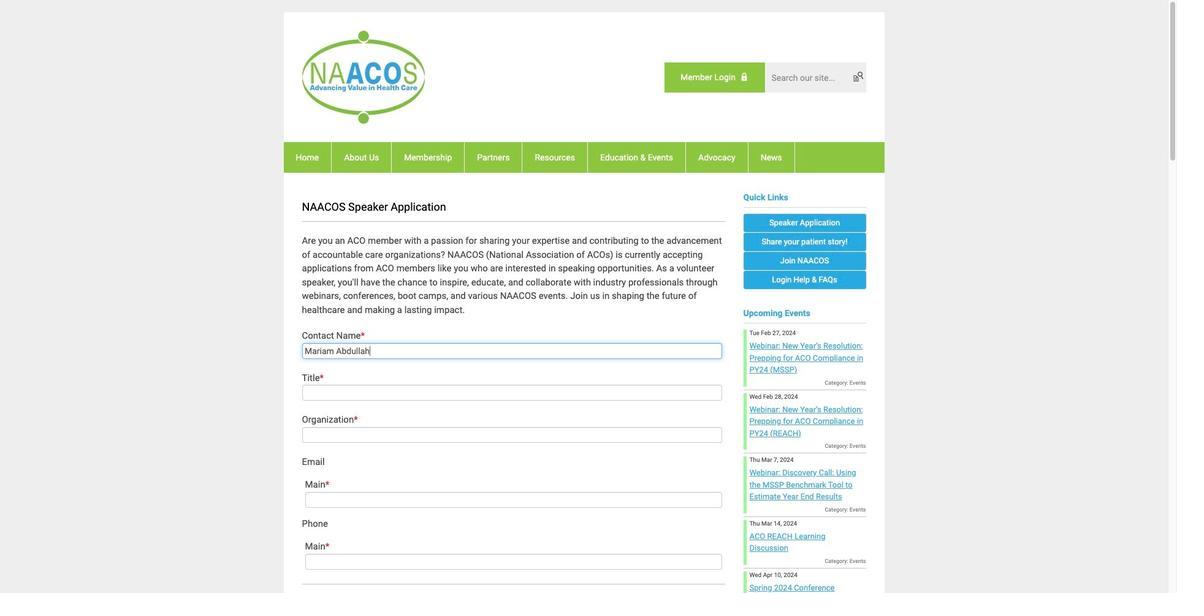 Task type: locate. For each thing, give the bounding box(es) containing it.
None email field
[[305, 492, 722, 508]]

form
[[302, 234, 725, 570]]

None text field
[[302, 385, 722, 401], [302, 427, 722, 443], [302, 385, 722, 401], [302, 427, 722, 443]]

None text field
[[302, 343, 722, 359], [305, 554, 722, 570], [302, 343, 722, 359], [305, 554, 722, 570]]



Task type: describe. For each thing, give the bounding box(es) containing it.
Search our site... text field
[[766, 63, 866, 93]]



